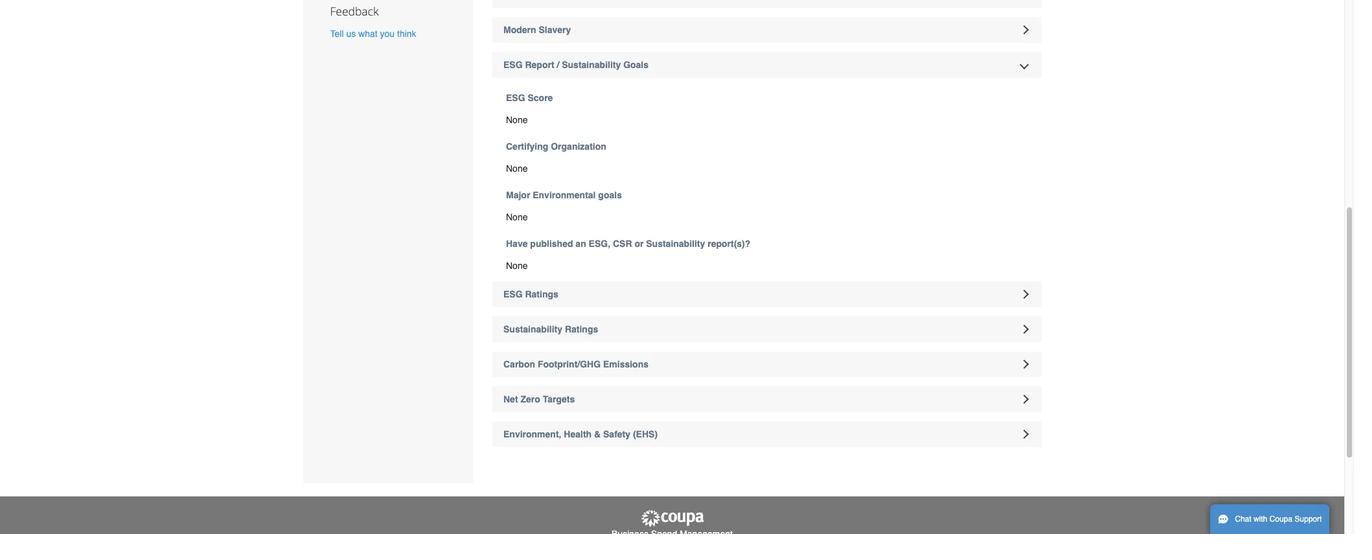 Task type: locate. For each thing, give the bounding box(es) containing it.
ratings up carbon footprint/ghg emissions at the left of page
[[565, 324, 598, 334]]

goals
[[624, 60, 649, 70]]

1 vertical spatial sustainability
[[646, 239, 705, 249]]

sustainability right /
[[562, 60, 621, 70]]

net zero targets
[[504, 394, 575, 405]]

carbon
[[504, 359, 535, 369]]

health
[[564, 429, 592, 440]]

emissions
[[603, 359, 649, 369]]

csr
[[613, 239, 632, 249]]

modern slavery button
[[493, 17, 1042, 43]]

environmental
[[533, 190, 596, 200]]

report(s)?
[[708, 239, 751, 249]]

sustainability right the or
[[646, 239, 705, 249]]

sustainability inside dropdown button
[[562, 60, 621, 70]]

have
[[506, 239, 528, 249]]

none down esg score
[[506, 115, 528, 125]]

esg left report
[[504, 60, 523, 70]]

none down certifying
[[506, 163, 528, 174]]

chat
[[1236, 515, 1252, 524]]

&
[[594, 429, 601, 440]]

targets
[[543, 394, 575, 405]]

certifying organization
[[506, 141, 607, 152]]

none down the major on the top
[[506, 212, 528, 222]]

coupa
[[1270, 515, 1293, 524]]

esg score
[[506, 93, 553, 103]]

/
[[557, 60, 560, 70]]

support
[[1295, 515, 1323, 524]]

none
[[506, 115, 528, 125], [506, 163, 528, 174], [506, 212, 528, 222], [506, 261, 528, 271]]

ratings inside dropdown button
[[565, 324, 598, 334]]

1 horizontal spatial ratings
[[565, 324, 598, 334]]

esg for esg score
[[506, 93, 525, 103]]

ratings inside dropdown button
[[525, 289, 559, 299]]

modern slavery
[[504, 25, 571, 35]]

2 vertical spatial sustainability
[[504, 324, 563, 334]]

esg
[[504, 60, 523, 70], [506, 93, 525, 103], [504, 289, 523, 299]]

esg report / sustainability goals button
[[493, 52, 1042, 78]]

net zero targets button
[[493, 386, 1042, 412]]

organization
[[551, 141, 607, 152]]

none down have
[[506, 261, 528, 271]]

2 none from the top
[[506, 163, 528, 174]]

0 vertical spatial esg
[[504, 60, 523, 70]]

esg ratings heading
[[493, 281, 1042, 307]]

0 horizontal spatial ratings
[[525, 289, 559, 299]]

ratings up sustainability ratings
[[525, 289, 559, 299]]

3 none from the top
[[506, 212, 528, 222]]

ratings
[[525, 289, 559, 299], [565, 324, 598, 334]]

0 vertical spatial ratings
[[525, 289, 559, 299]]

esg for esg ratings
[[504, 289, 523, 299]]

modern slavery heading
[[493, 17, 1042, 43]]

0 vertical spatial sustainability
[[562, 60, 621, 70]]

certifying
[[506, 141, 549, 152]]

sustainability down esg ratings
[[504, 324, 563, 334]]

esg left score
[[506, 93, 525, 103]]

1 vertical spatial esg
[[506, 93, 525, 103]]

esg down have
[[504, 289, 523, 299]]

feedback
[[330, 3, 379, 19]]

carbon footprint/ghg emissions button
[[493, 351, 1042, 377]]

published
[[530, 239, 573, 249]]

1 vertical spatial ratings
[[565, 324, 598, 334]]

2 vertical spatial esg
[[504, 289, 523, 299]]

sustainability ratings
[[504, 324, 598, 334]]

goals
[[599, 190, 622, 200]]

4 none from the top
[[506, 261, 528, 271]]

you
[[380, 29, 395, 39]]

net zero targets heading
[[493, 386, 1042, 412]]

esg for esg report / sustainability goals
[[504, 60, 523, 70]]

chat with coupa support
[[1236, 515, 1323, 524]]

sustainability
[[562, 60, 621, 70], [646, 239, 705, 249], [504, 324, 563, 334]]

ratings for sustainability ratings
[[565, 324, 598, 334]]



Task type: describe. For each thing, give the bounding box(es) containing it.
ratings for esg ratings
[[525, 289, 559, 299]]

1 none from the top
[[506, 115, 528, 125]]

net
[[504, 394, 518, 405]]

environment, health & safety (ehs)
[[504, 429, 658, 440]]

score
[[528, 93, 553, 103]]

have published an esg, csr or sustainability report(s)?
[[506, 239, 751, 249]]

us
[[346, 29, 356, 39]]

tell us what you think button
[[330, 27, 417, 40]]

carbon footprint/ghg emissions
[[504, 359, 649, 369]]

modern
[[504, 25, 536, 35]]

sustainability ratings heading
[[493, 316, 1042, 342]]

esg ratings button
[[493, 281, 1042, 307]]

slavery
[[539, 25, 571, 35]]

an
[[576, 239, 586, 249]]

safety
[[604, 429, 631, 440]]

chat with coupa support button
[[1211, 504, 1330, 534]]

esg,
[[589, 239, 611, 249]]

sustainability inside dropdown button
[[504, 324, 563, 334]]

zero
[[521, 394, 541, 405]]

sustainability ratings button
[[493, 316, 1042, 342]]

with
[[1254, 515, 1268, 524]]

tell us what you think
[[330, 29, 417, 39]]

environment,
[[504, 429, 562, 440]]

(ehs)
[[633, 429, 658, 440]]

esg report / sustainability goals
[[504, 60, 649, 70]]

tell
[[330, 29, 344, 39]]

coupa supplier portal image
[[640, 510, 705, 528]]

environment, health & safety (ehs) heading
[[493, 421, 1042, 447]]

major environmental goals
[[506, 190, 622, 200]]

what
[[359, 29, 378, 39]]

or
[[635, 239, 644, 249]]

major
[[506, 190, 530, 200]]

report
[[525, 60, 555, 70]]

esg report / sustainability goals heading
[[493, 52, 1042, 78]]

carbon footprint/ghg emissions heading
[[493, 351, 1042, 377]]

think
[[397, 29, 417, 39]]

footprint/ghg
[[538, 359, 601, 369]]

environment, health & safety (ehs) button
[[493, 421, 1042, 447]]

esg ratings
[[504, 289, 559, 299]]



Task type: vqa. For each thing, say whether or not it's contained in the screenshot.
left Ratings
yes



